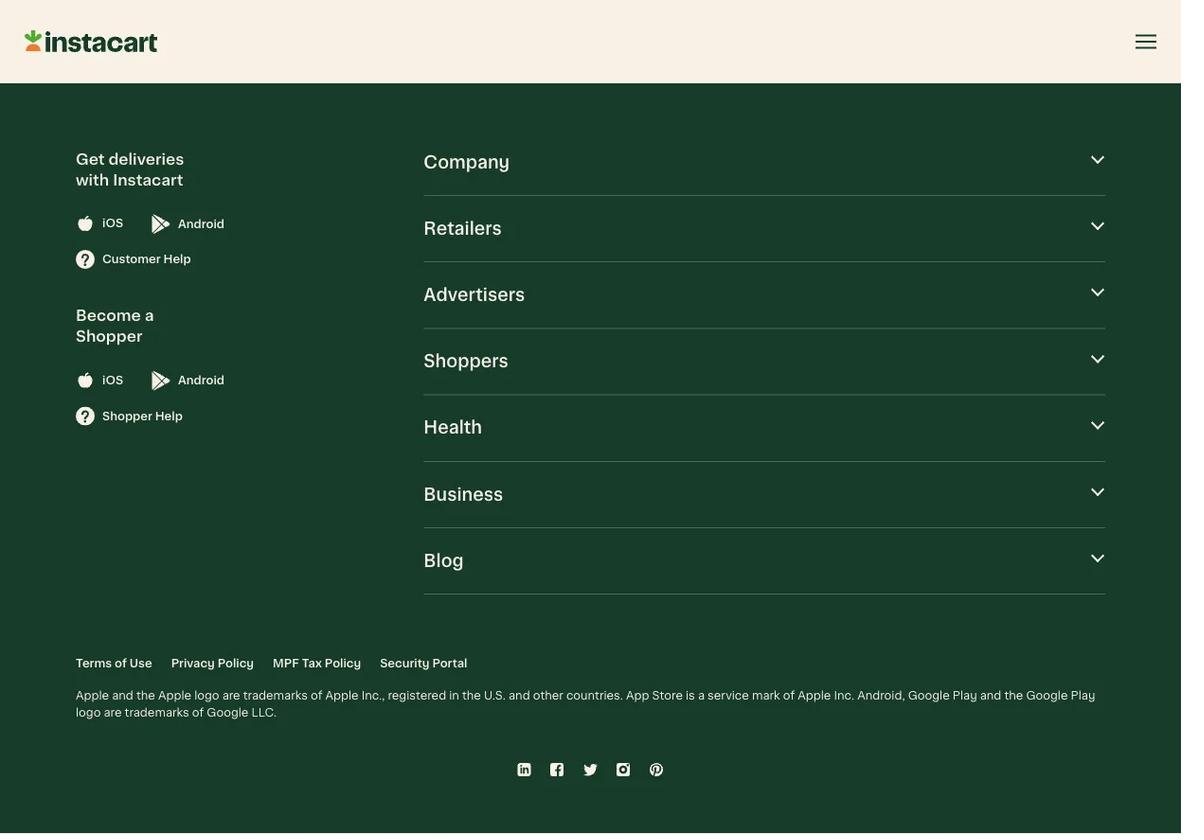 Task type: describe. For each thing, give the bounding box(es) containing it.
4 apple from the left
[[798, 690, 832, 703]]

company
[[424, 153, 510, 171]]

shopper help link
[[76, 407, 183, 426]]

ios link for shopper
[[76, 370, 123, 390]]

2 apple from the left
[[158, 690, 192, 703]]

security portal
[[380, 658, 468, 671]]

of down mpf tax policy
[[311, 690, 323, 703]]

1 the from the left
[[136, 690, 155, 703]]

security
[[380, 658, 430, 671]]

2 policy from the left
[[325, 658, 361, 671]]

of down privacy
[[192, 707, 204, 720]]

1 horizontal spatial trademarks
[[243, 690, 308, 703]]

retailers
[[424, 219, 502, 238]]

privacy policy link
[[171, 658, 254, 671]]

mpf
[[273, 658, 299, 671]]

health
[[424, 419, 482, 437]]

1 horizontal spatial google
[[909, 690, 950, 703]]

countries.
[[567, 690, 624, 703]]

3 the from the left
[[1005, 690, 1024, 703]]

1 horizontal spatial are
[[222, 690, 240, 703]]

ios link for with
[[76, 214, 123, 234]]

in
[[449, 690, 459, 703]]

instacart
[[113, 172, 183, 188]]

registered
[[388, 690, 447, 703]]

1 and from the left
[[112, 690, 134, 703]]

1 policy from the left
[[218, 658, 254, 671]]

service
[[708, 690, 749, 703]]

terms of use
[[76, 658, 152, 671]]

become
[[76, 307, 141, 324]]

u.s.
[[484, 690, 506, 703]]

mark
[[752, 690, 781, 703]]

mpf tax policy
[[273, 658, 361, 671]]

terms
[[76, 658, 112, 671]]

help for get deliveries with instacart
[[163, 253, 191, 266]]

android,
[[858, 690, 906, 703]]



Task type: locate. For each thing, give the bounding box(es) containing it.
the
[[136, 690, 155, 703], [462, 690, 481, 703], [1005, 690, 1024, 703]]

ios up shopper help link
[[102, 374, 123, 387]]

shopper down become a shopper
[[102, 410, 152, 423]]

shopper inside become a shopper
[[76, 328, 143, 345]]

of
[[115, 658, 127, 671], [311, 690, 323, 703], [783, 690, 795, 703], [192, 707, 204, 720]]

0 horizontal spatial are
[[104, 707, 122, 720]]

ios link up shopper help link
[[76, 370, 123, 390]]

apple
[[76, 690, 109, 703], [158, 690, 192, 703], [326, 690, 359, 703], [798, 690, 832, 703]]

0 vertical spatial trademarks
[[243, 690, 308, 703]]

inc.,
[[362, 690, 385, 703]]

a right "become"
[[145, 307, 154, 324]]

1 horizontal spatial play
[[1071, 690, 1096, 703]]

ios for shopper
[[102, 374, 123, 387]]

apple and the apple logo are trademarks of apple inc., registered in the u.s. and other countries. app store is a service mark of apple inc. android, google play and the google play logo are trademarks of google llc.
[[76, 690, 1096, 720]]

android link for become a shopper
[[152, 370, 225, 392]]

0 vertical spatial logo
[[194, 690, 219, 703]]

1 android from the top
[[178, 218, 225, 231]]

store
[[653, 690, 683, 703]]

2 ios link from the top
[[76, 370, 123, 390]]

of right mark
[[783, 690, 795, 703]]

0 horizontal spatial google
[[207, 707, 249, 720]]

with
[[76, 172, 109, 188]]

llc.
[[252, 707, 277, 720]]

ios
[[102, 217, 123, 230], [102, 374, 123, 387]]

2 ios from the top
[[102, 374, 123, 387]]

1 android link from the top
[[152, 214, 225, 235]]

1 horizontal spatial logo
[[194, 690, 219, 703]]

1 vertical spatial logo
[[76, 707, 101, 720]]

other
[[533, 690, 564, 703]]

are
[[222, 690, 240, 703], [104, 707, 122, 720]]

2 and from the left
[[509, 690, 530, 703]]

apple down terms in the left bottom of the page
[[76, 690, 109, 703]]

customer help link
[[76, 250, 191, 269]]

policy right tax
[[325, 658, 361, 671]]

1 vertical spatial ios link
[[76, 370, 123, 390]]

apple down privacy
[[158, 690, 192, 703]]

is
[[686, 690, 695, 703]]

2 horizontal spatial and
[[981, 690, 1002, 703]]

1 vertical spatial are
[[104, 707, 122, 720]]

1 horizontal spatial a
[[698, 690, 705, 703]]

0 horizontal spatial trademarks
[[125, 707, 189, 720]]

android link
[[152, 214, 225, 235], [152, 370, 225, 392]]

0 horizontal spatial play
[[953, 690, 978, 703]]

customer help
[[102, 253, 191, 266]]

0 vertical spatial ios
[[102, 217, 123, 230]]

0 vertical spatial are
[[222, 690, 240, 703]]

0 vertical spatial a
[[145, 307, 154, 324]]

get
[[76, 150, 105, 167]]

2 play from the left
[[1071, 690, 1096, 703]]

0 horizontal spatial the
[[136, 690, 155, 703]]

use
[[130, 658, 152, 671]]

tax
[[302, 658, 322, 671]]

app
[[626, 690, 650, 703]]

2 android from the top
[[178, 374, 225, 387]]

3 and from the left
[[981, 690, 1002, 703]]

advertisers
[[424, 286, 525, 304]]

trademarks down the use
[[125, 707, 189, 720]]

android up 'shopper help'
[[178, 374, 225, 387]]

1 horizontal spatial policy
[[325, 658, 361, 671]]

0 horizontal spatial a
[[145, 307, 154, 324]]

2 android link from the top
[[152, 370, 225, 392]]

privacy policy
[[171, 658, 254, 671]]

1 vertical spatial ios
[[102, 374, 123, 387]]

shopper down "become"
[[76, 328, 143, 345]]

help
[[163, 253, 191, 266], [155, 410, 183, 423]]

0 horizontal spatial logo
[[76, 707, 101, 720]]

shopper
[[76, 328, 143, 345], [102, 410, 152, 423]]

android link up 'shopper help'
[[152, 370, 225, 392]]

android link for get deliveries with instacart
[[152, 214, 225, 235]]

android for become a shopper
[[178, 374, 225, 387]]

inc.
[[834, 690, 855, 703]]

ios for with
[[102, 217, 123, 230]]

help for become a shopper
[[155, 410, 183, 423]]

2 horizontal spatial google
[[1027, 690, 1069, 703]]

get deliveries with instacart
[[76, 150, 184, 188]]

2 horizontal spatial the
[[1005, 690, 1024, 703]]

1 vertical spatial android
[[178, 374, 225, 387]]

1 play from the left
[[953, 690, 978, 703]]

2 the from the left
[[462, 690, 481, 703]]

blog
[[424, 552, 464, 570]]

play
[[953, 690, 978, 703], [1071, 690, 1096, 703]]

customer
[[102, 253, 161, 266]]

and
[[112, 690, 134, 703], [509, 690, 530, 703], [981, 690, 1002, 703]]

are down terms of use at the left bottom
[[104, 707, 122, 720]]

0 vertical spatial help
[[163, 253, 191, 266]]

portal
[[433, 658, 468, 671]]

1 vertical spatial help
[[155, 410, 183, 423]]

privacy
[[171, 658, 215, 671]]

0 vertical spatial shopper
[[76, 328, 143, 345]]

0 vertical spatial android link
[[152, 214, 225, 235]]

of left the use
[[115, 658, 127, 671]]

1 horizontal spatial and
[[509, 690, 530, 703]]

ios up customer
[[102, 217, 123, 230]]

logo down terms in the left bottom of the page
[[76, 707, 101, 720]]

security portal link
[[380, 658, 468, 671]]

policy
[[218, 658, 254, 671], [325, 658, 361, 671]]

0 horizontal spatial policy
[[218, 658, 254, 671]]

trademarks up llc.
[[243, 690, 308, 703]]

0 vertical spatial ios link
[[76, 214, 123, 234]]

policy right privacy
[[218, 658, 254, 671]]

1 horizontal spatial the
[[462, 690, 481, 703]]

1 ios from the top
[[102, 217, 123, 230]]

0 vertical spatial android
[[178, 218, 225, 231]]

a
[[145, 307, 154, 324], [698, 690, 705, 703]]

1 vertical spatial a
[[698, 690, 705, 703]]

a inside become a shopper
[[145, 307, 154, 324]]

terms of use link
[[76, 658, 152, 671]]

apple left inc.,
[[326, 690, 359, 703]]

ios link down 'with'
[[76, 214, 123, 234]]

1 vertical spatial trademarks
[[125, 707, 189, 720]]

1 apple from the left
[[76, 690, 109, 703]]

a right is
[[698, 690, 705, 703]]

trademarks
[[243, 690, 308, 703], [125, 707, 189, 720]]

business
[[424, 485, 504, 504]]

1 vertical spatial shopper
[[102, 410, 152, 423]]

3 apple from the left
[[326, 690, 359, 703]]

shopper help
[[102, 410, 183, 423]]

1 vertical spatial android link
[[152, 370, 225, 392]]

shoppers
[[424, 352, 509, 371]]

google
[[909, 690, 950, 703], [1027, 690, 1069, 703], [207, 707, 249, 720]]

a inside apple and the apple logo are trademarks of apple inc., registered in the u.s. and other countries. app store is a service mark of apple inc. android, google play and the google play logo are trademarks of google llc.
[[698, 690, 705, 703]]

are down privacy policy at the bottom of the page
[[222, 690, 240, 703]]

android up customer help
[[178, 218, 225, 231]]

apple left inc.
[[798, 690, 832, 703]]

ios link
[[76, 214, 123, 234], [76, 370, 123, 390]]

android for get deliveries with instacart
[[178, 218, 225, 231]]

deliveries
[[108, 150, 184, 167]]

logo
[[194, 690, 219, 703], [76, 707, 101, 720]]

android link up customer help
[[152, 214, 225, 235]]

mpf tax policy link
[[273, 658, 361, 671]]

1 ios link from the top
[[76, 214, 123, 234]]

logo down privacy policy at the bottom of the page
[[194, 690, 219, 703]]

become a shopper
[[76, 307, 154, 345]]

0 horizontal spatial and
[[112, 690, 134, 703]]

android
[[178, 218, 225, 231], [178, 374, 225, 387]]



Task type: vqa. For each thing, say whether or not it's contained in the screenshot.
by
no



